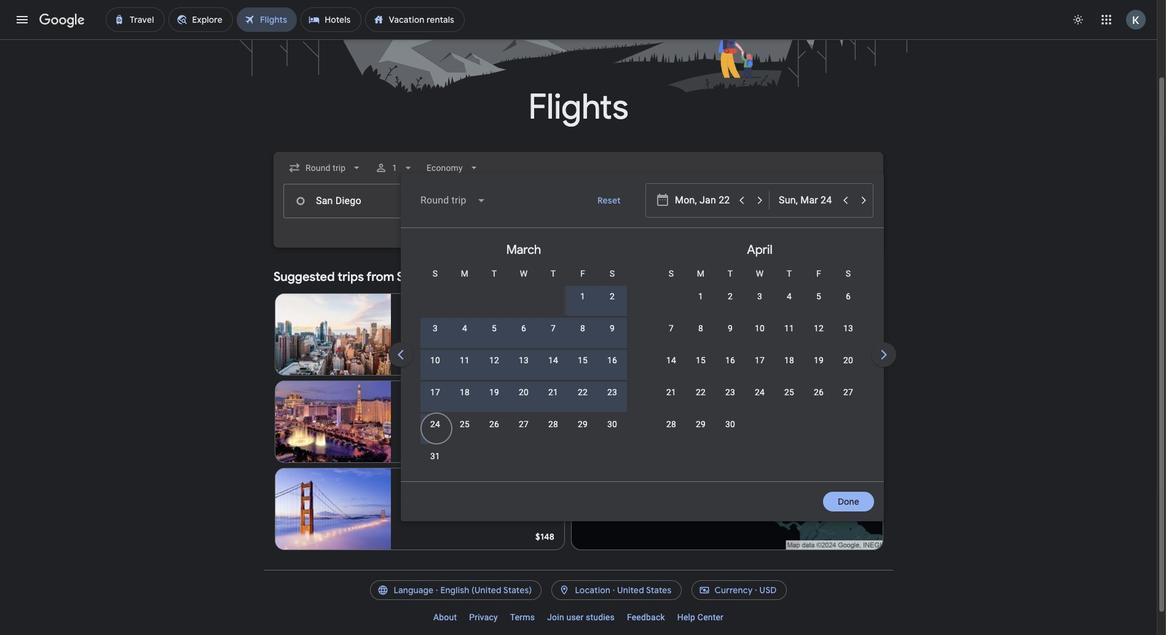 Task type: vqa. For each thing, say whether or not it's contained in the screenshot.


Task type: describe. For each thing, give the bounding box(es) containing it.
11 – 17
[[417, 492, 446, 502]]

new york feb 3 – 10
[[401, 304, 444, 327]]

23 button inside april 'row group'
[[716, 386, 745, 416]]

6 for sat, apr 6 element at the top right of the page
[[846, 292, 851, 301]]

Flight search field
[[264, 152, 1114, 522]]

sat, apr 20 element
[[844, 354, 854, 367]]

row up fri, mar 8 "element"
[[568, 280, 627, 320]]

sun, mar 31 element
[[430, 450, 440, 462]]

1 horizontal spatial 24 button
[[745, 386, 775, 416]]

location
[[575, 585, 611, 596]]

mon, apr 1 element
[[699, 290, 704, 303]]

w for april
[[756, 269, 764, 279]]

7 for sun, apr 7 element
[[669, 323, 674, 333]]

0 vertical spatial 12 button
[[804, 322, 834, 352]]

4 for mon, mar 4 'element'
[[462, 323, 467, 333]]

3 – 10
[[417, 317, 442, 327]]

privacy
[[469, 613, 498, 622]]

27 for wed, mar 27 element
[[519, 419, 529, 429]]

thu, apr 25 element
[[785, 386, 795, 399]]

sun, mar 24, return date. element
[[430, 418, 440, 430]]

stop
[[423, 330, 440, 339]]

14 for thu, mar 14 element
[[549, 355, 558, 365]]

25 for mon, mar 25 element
[[460, 419, 470, 429]]

terms
[[510, 613, 535, 622]]

0 vertical spatial 13 button
[[834, 322, 863, 352]]

1 vertical spatial 19 button
[[480, 386, 509, 416]]

11 for mon, mar 11 element
[[460, 355, 470, 365]]

0 horizontal spatial 13 button
[[509, 354, 539, 384]]

sun, apr 28 element
[[667, 418, 677, 430]]

0 vertical spatial 17 button
[[745, 354, 775, 384]]

sun, mar 17 element
[[430, 386, 440, 399]]

mon, mar 4 element
[[462, 322, 467, 335]]

suggested trips from san diego
[[274, 269, 455, 285]]

2 28 button from the left
[[657, 418, 686, 448]]

fri, apr 12 element
[[814, 322, 824, 335]]

5 for tue, mar 5 element on the bottom of page
[[492, 323, 497, 333]]

wed, mar 6 element
[[521, 322, 526, 335]]

spirit image
[[401, 417, 411, 427]]

row containing 3
[[421, 317, 627, 352]]

3 for wed, apr 3 element
[[758, 292, 763, 301]]

wed, apr 17 element
[[755, 354, 765, 367]]

15 for fri, mar 15 element
[[578, 355, 588, 365]]

suggested
[[274, 269, 335, 285]]

language
[[394, 585, 434, 596]]

mon, apr 22 element
[[696, 386, 706, 399]]

min for las vegas
[[486, 417, 501, 427]]

9 for tue, apr 9 element
[[728, 323, 733, 333]]

main menu image
[[15, 12, 30, 27]]

done
[[838, 496, 860, 507]]

currency
[[715, 585, 753, 596]]

tue, mar 26 element
[[489, 418, 499, 430]]

2 30 button from the left
[[716, 418, 745, 448]]

2 15 button from the left
[[686, 354, 716, 384]]

1 s from the left
[[433, 269, 438, 279]]

1 horizontal spatial 27 button
[[834, 386, 863, 416]]

feb for las
[[401, 405, 415, 415]]

states)
[[504, 585, 532, 596]]

1 vertical spatial 20 button
[[509, 386, 539, 416]]

explore destinations
[[786, 272, 869, 283]]

19 for tue, mar 19 element
[[489, 387, 499, 397]]

1 vertical spatial 27 button
[[509, 418, 539, 448]]

0 horizontal spatial 26 button
[[480, 418, 509, 448]]

2 8 button from the left
[[686, 322, 716, 352]]

hr for vegas
[[464, 417, 472, 427]]

sat, mar 16 element
[[608, 354, 617, 367]]

2 button for april
[[716, 290, 745, 320]]

29 for fri, mar 29 element
[[578, 419, 588, 429]]

reset
[[598, 195, 621, 206]]

1 horizontal spatial 19 button
[[804, 354, 834, 384]]

san inside san francisco apr 11 – 17
[[401, 478, 418, 491]]

2 for april
[[728, 292, 733, 301]]

feb for new
[[401, 317, 415, 327]]

10 for sun, mar 10 element
[[430, 355, 440, 365]]

tue, mar 19 element
[[489, 386, 499, 399]]

usd
[[760, 585, 777, 596]]

destinations
[[819, 272, 869, 283]]

fri, apr 19 element
[[814, 354, 824, 367]]

13 for wed, mar 13 element
[[519, 355, 529, 365]]

$179
[[536, 357, 555, 368]]

23 button inside march row group
[[598, 386, 627, 416]]

18 – 27
[[417, 405, 447, 415]]

mon, mar 11 element
[[460, 354, 470, 367]]

sat, apr 6 element
[[846, 290, 851, 303]]

return text field for departure text box on the right top of page
[[779, 184, 836, 217]]

28 for thu, mar 28 element
[[549, 419, 558, 429]]

wed, apr 24 element
[[755, 386, 765, 399]]

united states
[[618, 585, 672, 596]]

flights
[[529, 85, 629, 129]]

2 button for march
[[598, 290, 627, 320]]

30 for sat, mar 30 element
[[608, 419, 617, 429]]

6 for wed, mar 6 element
[[521, 323, 526, 333]]

states
[[646, 585, 672, 596]]

28 for sun, apr 28 element
[[667, 419, 677, 429]]

english
[[441, 585, 470, 596]]

explore destinations button
[[771, 268, 884, 287]]

0 horizontal spatial 10 button
[[421, 354, 450, 384]]

fri, mar 15 element
[[578, 354, 588, 367]]

1 16 button from the left
[[598, 354, 627, 384]]

0 vertical spatial 3 button
[[745, 290, 775, 320]]

1 30 button from the left
[[598, 418, 627, 448]]

27 for sat, apr 27 element
[[844, 387, 854, 397]]

31
[[430, 451, 440, 461]]

29 for mon, apr 29 element
[[696, 419, 706, 429]]

0 vertical spatial 25 button
[[775, 386, 804, 416]]

center
[[698, 613, 724, 622]]

0 vertical spatial 20 button
[[834, 354, 863, 384]]

york
[[423, 304, 444, 316]]

2 t from the left
[[551, 269, 556, 279]]

49
[[465, 330, 475, 339]]

1 vertical spatial 6 button
[[509, 322, 539, 352]]

0 horizontal spatial 24 button
[[421, 418, 450, 448]]

8 for fri, mar 8 "element"
[[581, 323, 585, 333]]

frontier and spirit image
[[401, 330, 411, 339]]

change appearance image
[[1064, 5, 1093, 34]]

148 US dollars text field
[[536, 531, 555, 542]]

row containing 14
[[657, 349, 863, 384]]

1 for fri, mar 1 element in the top of the page
[[581, 292, 585, 301]]

0 vertical spatial san
[[397, 269, 418, 285]]

179 US dollars text field
[[536, 357, 555, 368]]

sun, apr 14 element
[[667, 354, 677, 367]]

10 for wed, apr 10 element
[[755, 323, 765, 333]]

1 vertical spatial 17 button
[[421, 386, 450, 416]]

tue, apr 30 element
[[726, 418, 736, 430]]

sun, mar 3 element
[[433, 322, 438, 335]]

studies
[[586, 613, 615, 622]]

sat, apr 13 element
[[844, 322, 854, 335]]

16 for sat, mar 16 element
[[608, 355, 617, 365]]

sun, apr 7 element
[[669, 322, 674, 335]]

alaska and frontier image
[[401, 504, 411, 514]]

sun, apr 21 element
[[667, 386, 677, 399]]

26 for fri, apr 26 element
[[814, 387, 824, 397]]

1 8 button from the left
[[568, 322, 598, 352]]

help
[[678, 613, 696, 622]]

nonstop
[[416, 417, 449, 427]]

row containing 21
[[657, 381, 863, 416]]

26 for tue, mar 26 element
[[489, 419, 499, 429]]

tue, mar 5 element
[[492, 322, 497, 335]]

sat, apr 27 element
[[844, 386, 854, 399]]

4 t from the left
[[787, 269, 792, 279]]

feedback
[[627, 613, 665, 622]]

none text field inside the flight search box
[[284, 184, 457, 218]]

terms link
[[504, 608, 541, 627]]

fri, mar 22 element
[[578, 386, 588, 399]]

explore
[[786, 272, 816, 283]]

fri, mar 29 element
[[578, 418, 588, 430]]

m for march
[[461, 269, 469, 279]]

next image
[[870, 340, 899, 370]]

18 for thu, apr 18 element
[[785, 355, 795, 365]]

join user studies link
[[541, 608, 621, 627]]

trips
[[338, 269, 364, 285]]

21 for thu, mar 21 element
[[549, 387, 558, 397]]

1 for 1 hr 20 min
[[456, 417, 461, 427]]

0 vertical spatial 18 button
[[775, 354, 804, 384]]

2 7 button from the left
[[657, 322, 686, 352]]

fri, mar 1 element
[[581, 290, 585, 303]]

join user studies
[[547, 613, 615, 622]]

f for march
[[581, 269, 585, 279]]

1 7 button from the left
[[539, 322, 568, 352]]

1 horizontal spatial 4 button
[[775, 290, 804, 320]]

diego
[[421, 269, 455, 285]]

previous image
[[386, 340, 416, 370]]

1 vertical spatial 12 button
[[480, 354, 509, 384]]

$148
[[536, 531, 555, 542]]

2 29 button from the left
[[686, 418, 716, 448]]

Departure text field
[[675, 184, 732, 217]]

new
[[401, 304, 422, 316]]

13 for sat, apr 13 element at the right of the page
[[844, 323, 854, 333]]

0 vertical spatial 6 button
[[834, 290, 863, 320]]

row containing 10
[[421, 349, 627, 384]]

tue, apr 9 element
[[728, 322, 733, 335]]



Task type: locate. For each thing, give the bounding box(es) containing it.
3 inside march row group
[[433, 323, 438, 333]]

19 inside april 'row group'
[[814, 355, 824, 365]]

w
[[520, 269, 528, 279], [756, 269, 764, 279]]

10 button up sun, mar 17 element
[[421, 354, 450, 384]]

3 for sun, mar 3 element
[[433, 323, 438, 333]]

1 horizontal spatial 14 button
[[657, 354, 686, 384]]

5 button
[[804, 290, 834, 320], [480, 322, 509, 352]]

23 for sat, mar 23 'element'
[[608, 387, 617, 397]]

san
[[397, 269, 418, 285], [401, 478, 418, 491]]

17 button up "nonstop"
[[421, 386, 450, 416]]

29 button left sat, mar 30 element
[[568, 418, 598, 448]]

2 1 button from the left
[[686, 290, 716, 320]]

5 button up fri, apr 12 element
[[804, 290, 834, 320]]

7 hr 49 min
[[447, 330, 492, 339]]

feb up frontier and spirit icon
[[401, 317, 415, 327]]

10 inside april 'row group'
[[755, 323, 765, 333]]

0 horizontal spatial 23 button
[[598, 386, 627, 416]]

2 for march
[[610, 292, 615, 301]]

0 vertical spatial 4 button
[[775, 290, 804, 320]]

t up tue, mar 5 element on the bottom of page
[[492, 269, 497, 279]]

0 horizontal spatial 18 button
[[450, 386, 480, 416]]

1 horizontal spatial 9
[[728, 323, 733, 333]]

1 horizontal spatial w
[[756, 269, 764, 279]]

1 horizontal spatial 2
[[728, 292, 733, 301]]

1 1 button from the left
[[568, 290, 598, 320]]

6 right tue, mar 5 element on the bottom of page
[[521, 323, 526, 333]]

26 inside april 'row group'
[[814, 387, 824, 397]]

17 inside march row group
[[430, 387, 440, 397]]

thu, mar 21 element
[[549, 386, 558, 399]]

24 for wed, apr 24 element
[[755, 387, 765, 397]]

2 left wed, apr 3 element
[[728, 292, 733, 301]]

1 button
[[370, 153, 420, 183]]

27 inside april 'row group'
[[844, 387, 854, 397]]

1 horizontal spatial 8
[[699, 323, 704, 333]]

m right diego
[[461, 269, 469, 279]]

1 horizontal spatial 24
[[755, 387, 765, 397]]

18 for mon, mar 18 element
[[460, 387, 470, 397]]

4 s from the left
[[846, 269, 851, 279]]

about link
[[427, 608, 463, 627]]

april
[[747, 242, 773, 258]]

2 8 from the left
[[699, 323, 704, 333]]

mon, mar 18 element
[[460, 386, 470, 399]]

1 horizontal spatial 28
[[667, 419, 677, 429]]

las
[[401, 391, 416, 403]]

28 left mon, apr 29 element
[[667, 419, 677, 429]]

1 horizontal spatial 7 button
[[657, 322, 686, 352]]

6 button
[[834, 290, 863, 320], [509, 322, 539, 352]]

s
[[433, 269, 438, 279], [610, 269, 615, 279], [669, 269, 674, 279], [846, 269, 851, 279]]

tue, apr 2 element
[[728, 290, 733, 303]]

17 button
[[745, 354, 775, 384], [421, 386, 450, 416]]

0 horizontal spatial f
[[581, 269, 585, 279]]

suggested trips from san diego region
[[274, 263, 884, 555]]

21 left mon, apr 22 element
[[667, 387, 677, 397]]

18 inside march row group
[[460, 387, 470, 397]]

2 9 from the left
[[728, 323, 733, 333]]

16 inside march row group
[[608, 355, 617, 365]]

sat, mar 2 element
[[610, 290, 615, 303]]

united
[[618, 585, 644, 596]]

30 for tue, apr 30 element
[[726, 419, 736, 429]]

1 w from the left
[[520, 269, 528, 279]]

11 button
[[775, 322, 804, 352], [450, 354, 480, 384]]

1 vertical spatial 18 button
[[450, 386, 480, 416]]

tue, apr 23 element
[[726, 386, 736, 399]]

0 vertical spatial hr
[[455, 330, 463, 339]]

0 horizontal spatial 10
[[430, 355, 440, 365]]

12 right mon, mar 11 element
[[489, 355, 499, 365]]

1 29 button from the left
[[568, 418, 598, 448]]

about
[[434, 613, 457, 622]]

16 for tue, apr 16 element at the right bottom
[[726, 355, 736, 365]]

8 inside march row group
[[581, 323, 585, 333]]

1 inside march row group
[[581, 292, 585, 301]]

22 for mon, apr 22 element
[[696, 387, 706, 397]]

22 right thu, mar 21 element
[[578, 387, 588, 397]]

25 for 'thu, apr 25' element
[[785, 387, 795, 397]]

1 vertical spatial 10 button
[[421, 354, 450, 384]]

1 vertical spatial 12
[[489, 355, 499, 365]]

22 inside april 'row group'
[[696, 387, 706, 397]]

15 button up mon, apr 22 element
[[686, 354, 716, 384]]

22 button up fri, mar 29 element
[[568, 386, 598, 416]]

2 16 button from the left
[[716, 354, 745, 384]]

4 button
[[775, 290, 804, 320], [450, 322, 480, 352]]

27 button right fri, apr 26 element
[[834, 386, 863, 416]]

13
[[844, 323, 854, 333], [519, 355, 529, 365]]

21 inside march row group
[[549, 387, 558, 397]]

29 button
[[568, 418, 598, 448], [686, 418, 716, 448]]

0 vertical spatial 26
[[814, 387, 824, 397]]

sat, mar 23 element
[[608, 386, 617, 399]]

0 horizontal spatial 15
[[578, 355, 588, 365]]

sun, mar 10 element
[[430, 354, 440, 367]]

f for april
[[817, 269, 822, 279]]

9 button up tue, apr 16 element at the right bottom
[[716, 322, 745, 352]]

tue, apr 16 element
[[726, 354, 736, 367]]

7 inside suggested trips from san diego region
[[447, 330, 452, 339]]

8 left sat, mar 9 element
[[581, 323, 585, 333]]

4 inside april 'row group'
[[787, 292, 792, 301]]

10 down stop
[[430, 355, 440, 365]]

2 21 button from the left
[[657, 386, 686, 416]]

14 button
[[539, 354, 568, 384], [657, 354, 686, 384]]

english (united states)
[[441, 585, 532, 596]]

0 horizontal spatial 1 button
[[568, 290, 598, 320]]

8 button up mon, apr 15 element
[[686, 322, 716, 352]]

2 15 from the left
[[696, 355, 706, 365]]

0 vertical spatial 10 button
[[745, 322, 775, 352]]

11
[[785, 323, 795, 333], [460, 355, 470, 365]]

francisco
[[420, 478, 465, 491]]

2 s from the left
[[610, 269, 615, 279]]

m for april
[[697, 269, 705, 279]]

1 23 from the left
[[608, 387, 617, 397]]

1 vertical spatial 27
[[519, 419, 529, 429]]

2 m from the left
[[697, 269, 705, 279]]

12 right thu, apr 11 element on the bottom right of the page
[[814, 323, 824, 333]]

21 button up sun, apr 28 element
[[657, 386, 686, 416]]

s up york at the left
[[433, 269, 438, 279]]

0 horizontal spatial w
[[520, 269, 528, 279]]

20 right mon, mar 25 element
[[474, 417, 484, 427]]

19 button up tue, mar 26 element
[[480, 386, 509, 416]]

30 inside march row group
[[608, 419, 617, 429]]

feb inside new york feb 3 – 10
[[401, 317, 415, 327]]

1 horizontal spatial 6 button
[[834, 290, 863, 320]]

1 23 button from the left
[[598, 386, 627, 416]]

29 right thu, mar 28 element
[[578, 419, 588, 429]]

0 horizontal spatial 26
[[489, 419, 499, 429]]

23 inside march row group
[[608, 387, 617, 397]]

1 vertical spatial 11
[[460, 355, 470, 365]]

1 horizontal spatial 21 button
[[657, 386, 686, 416]]

25 inside april 'row group'
[[785, 387, 795, 397]]

6 inside april 'row group'
[[846, 292, 851, 301]]

fri, apr 5 element
[[817, 290, 822, 303]]

0 horizontal spatial 27
[[519, 419, 529, 429]]

8 inside april 'row group'
[[699, 323, 704, 333]]

2 22 from the left
[[696, 387, 706, 397]]

16 button up sat, mar 23 'element'
[[598, 354, 627, 384]]

26 inside march row group
[[489, 419, 499, 429]]

0 horizontal spatial 28 button
[[539, 418, 568, 448]]

row up wed, apr 17 "element"
[[657, 317, 863, 352]]

26 button right 'thu, apr 25' element
[[804, 386, 834, 416]]

6 inside march row group
[[521, 323, 526, 333]]

row
[[568, 280, 627, 320], [686, 280, 863, 320], [421, 317, 627, 352], [657, 317, 863, 352], [421, 349, 627, 384], [657, 349, 863, 384], [421, 381, 627, 416], [657, 381, 863, 416], [421, 413, 627, 448], [657, 413, 745, 448]]

row up wed, mar 27 element
[[421, 381, 627, 416]]

mon, mar 25 element
[[460, 418, 470, 430]]

help center link
[[671, 608, 730, 627]]

22 left tue, apr 23 element
[[696, 387, 706, 397]]

done button
[[823, 487, 875, 517]]

7 button
[[539, 322, 568, 352], [657, 322, 686, 352]]

23
[[608, 387, 617, 397], [726, 387, 736, 397]]

2 9 button from the left
[[716, 322, 745, 352]]

san francisco apr 11 – 17
[[401, 478, 465, 502]]

row group
[[878, 233, 1114, 477]]

1 15 button from the left
[[568, 354, 598, 384]]

0 horizontal spatial 14
[[549, 355, 558, 365]]

row up wed, apr 10 element
[[686, 280, 863, 320]]

3 inside april 'row group'
[[758, 292, 763, 301]]

4 button up mon, mar 11 element
[[450, 322, 480, 352]]

23 button
[[598, 386, 627, 416], [716, 386, 745, 416]]

2 21 from the left
[[667, 387, 677, 397]]

25 inside march row group
[[460, 419, 470, 429]]

2 inside april 'row group'
[[728, 292, 733, 301]]

25 left fri, apr 26 element
[[785, 387, 795, 397]]

1 horizontal spatial 27
[[844, 387, 854, 397]]

12 for tue, mar 12 element
[[489, 355, 499, 365]]

user
[[567, 613, 584, 622]]

hr left tue, mar 26 element
[[464, 417, 472, 427]]

0 horizontal spatial 23
[[608, 387, 617, 397]]

30 button right fri, mar 29 element
[[598, 418, 627, 448]]

5 inside march row group
[[492, 323, 497, 333]]

fri, apr 26 element
[[814, 386, 824, 399]]

1 30 from the left
[[608, 419, 617, 429]]

28 button left fri, mar 29 element
[[539, 418, 568, 448]]

27
[[844, 387, 854, 397], [519, 419, 529, 429]]

m inside row group
[[461, 269, 469, 279]]

0 horizontal spatial 3 button
[[421, 322, 450, 352]]

25 button right the sun, mar 24, return date. element
[[450, 418, 480, 448]]

feb
[[401, 317, 415, 327], [401, 405, 415, 415]]

2 inside march row group
[[610, 292, 615, 301]]

0 horizontal spatial 17
[[430, 387, 440, 397]]

1 vertical spatial 3 button
[[421, 322, 450, 352]]

30
[[608, 419, 617, 429], [726, 419, 736, 429]]

14 inside april 'row group'
[[667, 355, 677, 365]]

30 right fri, mar 29 element
[[608, 419, 617, 429]]

1 vertical spatial 26 button
[[480, 418, 509, 448]]

1 hr 20 min
[[456, 417, 501, 427]]

19 right thu, apr 18 element
[[814, 355, 824, 365]]

10 inside march row group
[[430, 355, 440, 365]]

16 inside april 'row group'
[[726, 355, 736, 365]]

20 button up wed, mar 27 element
[[509, 386, 539, 416]]

4
[[787, 292, 792, 301], [462, 323, 467, 333]]

2 14 button from the left
[[657, 354, 686, 384]]

wed, apr 10 element
[[755, 322, 765, 335]]

20 for sat, apr 20 element
[[844, 355, 854, 365]]

w inside april 'row group'
[[756, 269, 764, 279]]

7
[[551, 323, 556, 333], [669, 323, 674, 333], [447, 330, 452, 339]]

1 vertical spatial 17
[[430, 387, 440, 397]]

w down march at the top of the page
[[520, 269, 528, 279]]

privacy link
[[463, 608, 504, 627]]

26
[[814, 387, 824, 397], [489, 419, 499, 429]]

8 button
[[568, 322, 598, 352], [686, 322, 716, 352]]

0 horizontal spatial 9
[[610, 323, 615, 333]]

1 21 from the left
[[549, 387, 558, 397]]

0 horizontal spatial 24
[[430, 419, 440, 429]]

11 inside april 'row group'
[[785, 323, 795, 333]]

7 left mon, apr 8 element
[[669, 323, 674, 333]]

5 button inside march row group
[[480, 322, 509, 352]]

15 for mon, apr 15 element
[[696, 355, 706, 365]]

27 left thu, mar 28 element
[[519, 419, 529, 429]]

2
[[610, 292, 615, 301], [728, 292, 733, 301]]

3
[[758, 292, 763, 301], [433, 323, 438, 333]]

thu, apr 18 element
[[785, 354, 795, 367]]

22 button up mon, apr 29 element
[[686, 386, 716, 416]]

w inside march row group
[[520, 269, 528, 279]]

12 for fri, apr 12 element
[[814, 323, 824, 333]]

w for march
[[520, 269, 528, 279]]

1 horizontal spatial 10 button
[[745, 322, 775, 352]]

mon, apr 8 element
[[699, 322, 704, 335]]

11 for thu, apr 11 element on the bottom right of the page
[[785, 323, 795, 333]]

21 for "sun, apr 21" element
[[667, 387, 677, 397]]

24 inside march row group
[[430, 419, 440, 429]]

1 button up fri, mar 8 "element"
[[568, 290, 598, 320]]

14 for sun, apr 14 element
[[667, 355, 677, 365]]

sat, mar 9 element
[[610, 322, 615, 335]]

1 vertical spatial 13 button
[[509, 354, 539, 384]]

11 inside march row group
[[460, 355, 470, 365]]

las vegas feb 18 – 27
[[401, 391, 447, 415]]

0 horizontal spatial 29
[[578, 419, 588, 429]]

1 vertical spatial 26
[[489, 419, 499, 429]]

0 vertical spatial 17
[[755, 355, 765, 365]]

22 for fri, mar 22 element
[[578, 387, 588, 397]]

22 inside march row group
[[578, 387, 588, 397]]

14 inside march row group
[[549, 355, 558, 365]]

1 22 button from the left
[[568, 386, 598, 416]]

1 22 from the left
[[578, 387, 588, 397]]

8 for mon, apr 8 element
[[699, 323, 704, 333]]

29 right sun, apr 28 element
[[696, 419, 706, 429]]

6 button up sat, apr 13 element at the right of the page
[[834, 290, 863, 320]]

1 horizontal spatial 26 button
[[804, 386, 834, 416]]

2 button up sat, mar 9 element
[[598, 290, 627, 320]]

t up thu, mar 7 element
[[551, 269, 556, 279]]

hr left '49'
[[455, 330, 463, 339]]

3 s from the left
[[669, 269, 674, 279]]

7 for 7 hr 49 min
[[447, 330, 452, 339]]

0 horizontal spatial 25
[[460, 419, 470, 429]]

2 30 from the left
[[726, 419, 736, 429]]

1 21 button from the left
[[539, 386, 568, 416]]

19 for fri, apr 19 element
[[814, 355, 824, 365]]

wed, mar 27 element
[[519, 418, 529, 430]]

20 inside april 'row group'
[[844, 355, 854, 365]]

17 inside april 'row group'
[[755, 355, 765, 365]]

7 inside april 'row group'
[[669, 323, 674, 333]]

0 vertical spatial 25
[[785, 387, 795, 397]]

19 inside march row group
[[489, 387, 499, 397]]

1 for mon, apr 1 element
[[699, 292, 704, 301]]

17 for wed, apr 17 "element"
[[755, 355, 765, 365]]

2 28 from the left
[[667, 419, 677, 429]]

11 left fri, apr 12 element
[[785, 323, 795, 333]]

23 for tue, apr 23 element
[[726, 387, 736, 397]]

hr
[[455, 330, 463, 339], [464, 417, 472, 427]]

0 horizontal spatial 16 button
[[598, 354, 627, 384]]

5
[[817, 292, 822, 301], [492, 323, 497, 333]]

20 for wed, mar 20 element
[[519, 387, 529, 397]]

april row group
[[642, 233, 878, 477]]

feedback link
[[621, 608, 671, 627]]

thu, mar 14 element
[[549, 354, 558, 367]]

19 right mon, mar 18 element
[[489, 387, 499, 397]]

22 button
[[568, 386, 598, 416], [686, 386, 716, 416]]

1 vertical spatial 25 button
[[450, 418, 480, 448]]

21 button up thu, mar 28 element
[[539, 386, 568, 416]]

9 for sat, mar 9 element
[[610, 323, 615, 333]]

25
[[785, 387, 795, 397], [460, 419, 470, 429]]

30 right mon, apr 29 element
[[726, 419, 736, 429]]

0 horizontal spatial 5 button
[[480, 322, 509, 352]]

26 right 'thu, apr 25' element
[[814, 387, 824, 397]]

Return text field
[[779, 184, 836, 217], [779, 184, 835, 218]]

2 w from the left
[[756, 269, 764, 279]]

1 vertical spatial 5 button
[[480, 322, 509, 352]]

1 horizontal spatial 23
[[726, 387, 736, 397]]

f right explore
[[817, 269, 822, 279]]

1 button for march
[[568, 290, 598, 320]]

29 inside march row group
[[578, 419, 588, 429]]

0 horizontal spatial 25 button
[[450, 418, 480, 448]]

8
[[581, 323, 585, 333], [699, 323, 704, 333]]

7 right wed, mar 6 element
[[551, 323, 556, 333]]

11 button inside march row group
[[450, 354, 480, 384]]

vegas
[[418, 391, 446, 403]]

27 right fri, apr 26 element
[[844, 387, 854, 397]]

0 vertical spatial 18
[[785, 355, 795, 365]]

1 horizontal spatial 13
[[844, 323, 854, 333]]

28 button left mon, apr 29 element
[[657, 418, 686, 448]]

2 horizontal spatial 7
[[669, 323, 674, 333]]

9 button
[[598, 322, 627, 352], [716, 322, 745, 352]]

1 16 from the left
[[608, 355, 617, 365]]

0 horizontal spatial 15 button
[[568, 354, 598, 384]]

17 button up wed, apr 24 element
[[745, 354, 775, 384]]

0 vertical spatial 5 button
[[804, 290, 834, 320]]

t
[[492, 269, 497, 279], [551, 269, 556, 279], [728, 269, 733, 279], [787, 269, 792, 279]]

1
[[393, 163, 398, 173], [581, 292, 585, 301], [699, 292, 704, 301], [416, 330, 421, 339], [456, 417, 461, 427]]

hr for york
[[455, 330, 463, 339]]

1 horizontal spatial 30
[[726, 419, 736, 429]]

1 stop
[[416, 330, 440, 339]]

2 23 button from the left
[[716, 386, 745, 416]]

1 horizontal spatial 14
[[667, 355, 677, 365]]

24
[[755, 387, 765, 397], [430, 419, 440, 429]]

0 vertical spatial 5
[[817, 292, 822, 301]]

13 inside april 'row group'
[[844, 323, 854, 333]]

1 f from the left
[[581, 269, 585, 279]]

1 button for april
[[686, 290, 716, 320]]

1 horizontal spatial 16
[[726, 355, 736, 365]]

31 button
[[421, 450, 450, 480]]

30 button
[[598, 418, 627, 448], [716, 418, 745, 448]]

0 vertical spatial 19 button
[[804, 354, 834, 384]]

18 right sun, mar 17 element
[[460, 387, 470, 397]]

2 feb from the top
[[401, 405, 415, 415]]

row down mon, apr 22 element
[[657, 413, 745, 448]]

18 button
[[775, 354, 804, 384], [450, 386, 480, 416]]

2 2 from the left
[[728, 292, 733, 301]]

f inside april 'row group'
[[817, 269, 822, 279]]

mon, apr 15 element
[[696, 354, 706, 367]]

(united
[[472, 585, 502, 596]]

4 left tue, mar 5 element on the bottom of page
[[462, 323, 467, 333]]

0 horizontal spatial 13
[[519, 355, 529, 365]]

1 29 from the left
[[578, 419, 588, 429]]

1 vertical spatial 4 button
[[450, 322, 480, 352]]

2 f from the left
[[817, 269, 822, 279]]

28 inside march row group
[[549, 419, 558, 429]]

10 button up wed, apr 17 "element"
[[745, 322, 775, 352]]

Departure text field
[[675, 184, 731, 218]]

mon, apr 29 element
[[696, 418, 706, 430]]

1 vertical spatial 19
[[489, 387, 499, 397]]

2 button
[[598, 290, 627, 320], [716, 290, 745, 320]]

10 button inside april 'row group'
[[745, 322, 775, 352]]

13 right fri, apr 12 element
[[844, 323, 854, 333]]

2 14 from the left
[[667, 355, 677, 365]]

21
[[549, 387, 558, 397], [667, 387, 677, 397]]

wed, mar 13 element
[[519, 354, 529, 367]]

0 vertical spatial 24 button
[[745, 386, 775, 416]]

1 horizontal spatial 30 button
[[716, 418, 745, 448]]

13 button
[[834, 322, 863, 352], [509, 354, 539, 384]]

1 inside april 'row group'
[[699, 292, 704, 301]]

24 button right tue, apr 23 element
[[745, 386, 775, 416]]

24 down the 18 – 27
[[430, 419, 440, 429]]

1 inside popup button
[[393, 163, 398, 173]]

1 for 1 stop
[[416, 330, 421, 339]]

0 horizontal spatial 7
[[447, 330, 452, 339]]

wed, mar 20 element
[[519, 386, 529, 399]]

18 button up 'thu, apr 25' element
[[775, 354, 804, 384]]

15 left tue, apr 16 element at the right bottom
[[696, 355, 706, 365]]

5 button inside april 'row group'
[[804, 290, 834, 320]]

march
[[507, 242, 541, 258]]

24 left 'thu, apr 25' element
[[755, 387, 765, 397]]

grid
[[406, 233, 1114, 489]]

0 horizontal spatial 2
[[610, 292, 615, 301]]

row containing 17
[[421, 381, 627, 416]]

feb down las
[[401, 405, 415, 415]]

1 vertical spatial 18
[[460, 387, 470, 397]]

2 23 from the left
[[726, 387, 736, 397]]

1 horizontal spatial 15
[[696, 355, 706, 365]]

row containing 24
[[421, 413, 627, 448]]

row containing 7
[[657, 317, 863, 352]]

20 right fri, apr 19 element
[[844, 355, 854, 365]]

1 m from the left
[[461, 269, 469, 279]]

wed, apr 3 element
[[758, 290, 763, 303]]

1 2 button from the left
[[598, 290, 627, 320]]

13 inside march row group
[[519, 355, 529, 365]]

0 horizontal spatial 2 button
[[598, 290, 627, 320]]

30 button right mon, apr 29 element
[[716, 418, 745, 448]]

1 horizontal spatial 4
[[787, 292, 792, 301]]

f inside march row group
[[581, 269, 585, 279]]

5 right '49'
[[492, 323, 497, 333]]

5 inside april 'row group'
[[817, 292, 822, 301]]

thu, apr 11 element
[[785, 322, 795, 335]]

1 9 button from the left
[[598, 322, 627, 352]]

0 horizontal spatial 22
[[578, 387, 588, 397]]

help center
[[678, 613, 724, 622]]

21 inside april 'row group'
[[667, 387, 677, 397]]

fri, mar 8 element
[[581, 322, 585, 335]]

10
[[755, 323, 765, 333], [430, 355, 440, 365]]

m inside april 'row group'
[[697, 269, 705, 279]]

9 inside march row group
[[610, 323, 615, 333]]

from
[[367, 269, 394, 285]]

19 button
[[804, 354, 834, 384], [480, 386, 509, 416]]

16 button
[[598, 354, 627, 384], [716, 354, 745, 384]]

1 horizontal spatial 9 button
[[716, 322, 745, 352]]

7 inside march row group
[[551, 323, 556, 333]]

0 vertical spatial 6
[[846, 292, 851, 301]]

feb inside las vegas feb 18 – 27
[[401, 405, 415, 415]]

6 button up wed, mar 13 element
[[509, 322, 539, 352]]

28
[[549, 419, 558, 429], [667, 419, 677, 429]]

15
[[578, 355, 588, 365], [696, 355, 706, 365]]

1 28 from the left
[[549, 419, 558, 429]]

0 vertical spatial 20
[[844, 355, 854, 365]]

2 16 from the left
[[726, 355, 736, 365]]

17 left thu, apr 18 element
[[755, 355, 765, 365]]

4 inside march row group
[[462, 323, 467, 333]]

1 28 button from the left
[[539, 418, 568, 448]]

8 left tue, apr 9 element
[[699, 323, 704, 333]]

1 button up mon, apr 8 element
[[686, 290, 716, 320]]

1 9 from the left
[[610, 323, 615, 333]]

3 button up sun, mar 10 element
[[421, 322, 450, 352]]

0 horizontal spatial 18
[[460, 387, 470, 397]]

17 for sun, mar 17 element
[[430, 387, 440, 397]]

1 14 button from the left
[[539, 354, 568, 384]]

20 inside march row group
[[519, 387, 529, 397]]

28 inside april 'row group'
[[667, 419, 677, 429]]

23 inside april 'row group'
[[726, 387, 736, 397]]

min left tue, mar 5 element on the bottom of page
[[477, 330, 492, 339]]

18 button up mon, mar 25 element
[[450, 386, 480, 416]]

1 feb from the top
[[401, 317, 415, 327]]

4 down explore
[[787, 292, 792, 301]]

2 22 button from the left
[[686, 386, 716, 416]]

9 inside april 'row group'
[[728, 323, 733, 333]]

0 horizontal spatial 30
[[608, 419, 617, 429]]

7 for thu, mar 7 element
[[551, 323, 556, 333]]

0 vertical spatial 3
[[758, 292, 763, 301]]

9
[[610, 323, 615, 333], [728, 323, 733, 333]]

t up tue, apr 2 element
[[728, 269, 733, 279]]

sat, mar 30 element
[[608, 418, 617, 430]]

9 left wed, apr 10 element
[[728, 323, 733, 333]]

17
[[755, 355, 765, 365], [430, 387, 440, 397]]

0 horizontal spatial 29 button
[[568, 418, 598, 448]]

1 vertical spatial min
[[486, 417, 501, 427]]

1 8 from the left
[[581, 323, 585, 333]]

3 button up wed, apr 10 element
[[745, 290, 775, 320]]

min right mon, mar 25 element
[[486, 417, 501, 427]]

15 inside april 'row group'
[[696, 355, 706, 365]]

18 inside april 'row group'
[[785, 355, 795, 365]]

None text field
[[284, 184, 457, 218]]

16 right fri, mar 15 element
[[608, 355, 617, 365]]

0 horizontal spatial 6
[[521, 323, 526, 333]]

thu, mar 28 element
[[549, 418, 558, 430]]

1 14 from the left
[[549, 355, 558, 365]]

tue, mar 12 element
[[489, 354, 499, 367]]

9 button up sat, mar 16 element
[[598, 322, 627, 352]]

12 inside march row group
[[489, 355, 499, 365]]

15 inside march row group
[[578, 355, 588, 365]]

march row group
[[406, 233, 642, 480]]

1 t from the left
[[492, 269, 497, 279]]

29 inside april 'row group'
[[696, 419, 706, 429]]

reset button
[[583, 186, 636, 215]]

16 left wed, apr 17 "element"
[[726, 355, 736, 365]]

19
[[814, 355, 824, 365], [489, 387, 499, 397]]

5 down explore destinations button
[[817, 292, 822, 301]]

18 left fri, apr 19 element
[[785, 355, 795, 365]]

row up wed, apr 24 element
[[657, 349, 863, 384]]

0 vertical spatial feb
[[401, 317, 415, 327]]

grid inside the flight search box
[[406, 233, 1114, 489]]

1 15 from the left
[[578, 355, 588, 365]]

27 inside march row group
[[519, 419, 529, 429]]

24 inside april 'row group'
[[755, 387, 765, 397]]

11 button inside april 'row group'
[[775, 322, 804, 352]]

20 inside suggested trips from san diego region
[[474, 417, 484, 427]]

0 horizontal spatial 7 button
[[539, 322, 568, 352]]

29 button right sun, apr 28 element
[[686, 418, 716, 448]]

apr
[[401, 492, 415, 502]]

11 down 7 hr 49 min
[[460, 355, 470, 365]]

12 inside april 'row group'
[[814, 323, 824, 333]]

return text field for departure text field
[[779, 184, 835, 218]]

0 horizontal spatial 4
[[462, 323, 467, 333]]

19 button up fri, apr 26 element
[[804, 354, 834, 384]]

2 horizontal spatial 20
[[844, 355, 854, 365]]

grid containing march
[[406, 233, 1114, 489]]

row containing 28
[[657, 413, 745, 448]]

4 for thu, apr 4 element
[[787, 292, 792, 301]]

thu, mar 7 element
[[551, 322, 556, 335]]

min for new york
[[477, 330, 492, 339]]

24 for the sun, mar 24, return date. element
[[430, 419, 440, 429]]

16 button up tue, apr 23 element
[[716, 354, 745, 384]]

join
[[547, 613, 564, 622]]

3 t from the left
[[728, 269, 733, 279]]

thu, apr 4 element
[[787, 290, 792, 303]]

6 down destinations
[[846, 292, 851, 301]]

30 inside april 'row group'
[[726, 419, 736, 429]]

2 29 from the left
[[696, 419, 706, 429]]

1 vertical spatial san
[[401, 478, 418, 491]]

9 right fri, mar 8 "element"
[[610, 323, 615, 333]]

1 2 from the left
[[610, 292, 615, 301]]

5 for "fri, apr 5" element
[[817, 292, 822, 301]]

None field
[[284, 157, 368, 179], [422, 157, 485, 179], [411, 186, 496, 215], [284, 157, 368, 179], [422, 157, 485, 179], [411, 186, 496, 215]]

1 button
[[568, 290, 598, 320], [686, 290, 716, 320]]

2 2 button from the left
[[716, 290, 745, 320]]

0 vertical spatial 10
[[755, 323, 765, 333]]



